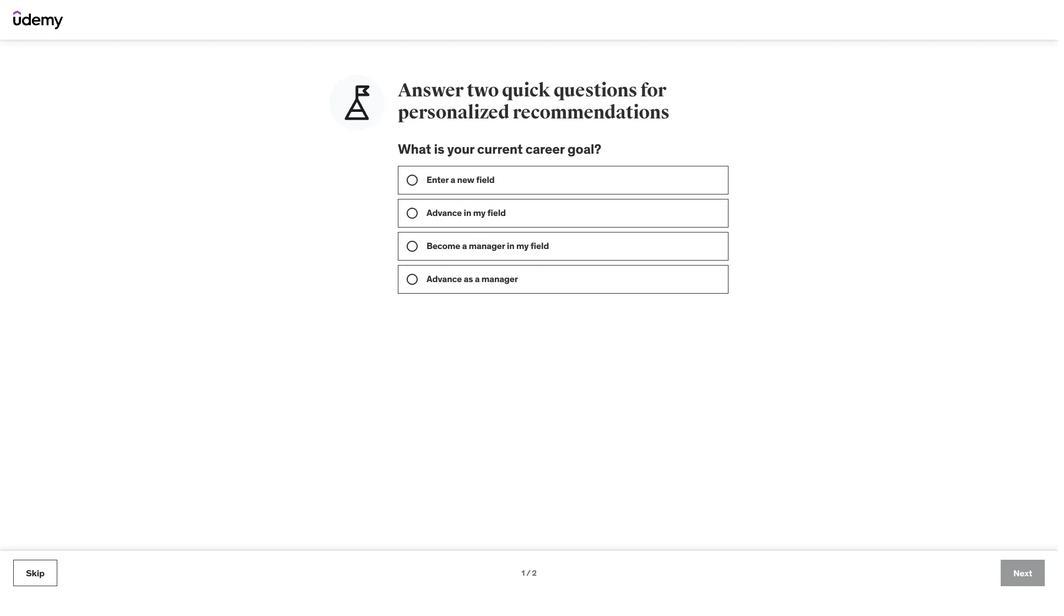Task type: vqa. For each thing, say whether or not it's contained in the screenshot.
My learning link
no



Task type: describe. For each thing, give the bounding box(es) containing it.
1 horizontal spatial in
[[507, 240, 515, 251]]

a for enter
[[451, 174, 455, 185]]

a for become
[[462, 240, 467, 251]]

is
[[434, 141, 445, 157]]

recommendations
[[513, 101, 670, 124]]

udemy image
[[13, 10, 63, 29]]

2 vertical spatial field
[[531, 240, 549, 251]]

answer
[[398, 79, 464, 102]]

as
[[464, 273, 473, 285]]

2 vertical spatial a
[[475, 273, 480, 285]]

skip
[[26, 567, 45, 579]]

2
[[532, 568, 537, 578]]

advance for advance as a manager
[[427, 273, 462, 285]]

questions
[[554, 79, 637, 102]]

next button
[[1001, 560, 1045, 586]]

quick
[[502, 79, 550, 102]]

1 vertical spatial manager
[[482, 273, 518, 285]]

become a manager in my field
[[427, 240, 549, 251]]

0 vertical spatial in
[[464, 207, 471, 218]]

personalized
[[398, 101, 509, 124]]

skip link
[[13, 560, 57, 586]]



Task type: locate. For each thing, give the bounding box(es) containing it.
0 vertical spatial manager
[[469, 240, 505, 251]]

0 horizontal spatial my
[[473, 207, 486, 218]]

what
[[398, 141, 431, 157]]

1 vertical spatial my
[[516, 240, 529, 251]]

0 vertical spatial a
[[451, 174, 455, 185]]

1 horizontal spatial my
[[516, 240, 529, 251]]

0 vertical spatial my
[[473, 207, 486, 218]]

1 vertical spatial in
[[507, 240, 515, 251]]

1 vertical spatial a
[[462, 240, 467, 251]]

answer two quick questions for personalized recommendations
[[398, 79, 670, 124]]

field for advance in my field
[[487, 207, 506, 218]]

advance in my field
[[427, 207, 506, 218]]

next
[[1013, 567, 1032, 579]]

2 advance from the top
[[427, 273, 462, 285]]

become
[[427, 240, 460, 251]]

for
[[641, 79, 666, 102]]

advance
[[427, 207, 462, 218], [427, 273, 462, 285]]

field
[[476, 174, 495, 185], [487, 207, 506, 218], [531, 240, 549, 251]]

advance up become
[[427, 207, 462, 218]]

my
[[473, 207, 486, 218], [516, 240, 529, 251]]

career
[[526, 141, 565, 157]]

2 horizontal spatial a
[[475, 273, 480, 285]]

1 vertical spatial advance
[[427, 273, 462, 285]]

0 vertical spatial advance
[[427, 207, 462, 218]]

advance for advance in my field
[[427, 207, 462, 218]]

a right as
[[475, 273, 480, 285]]

a left new
[[451, 174, 455, 185]]

in up 'advance as a manager'
[[507, 240, 515, 251]]

/
[[526, 568, 531, 578]]

current
[[477, 141, 523, 157]]

1 advance from the top
[[427, 207, 462, 218]]

1
[[522, 568, 525, 578]]

a right become
[[462, 240, 467, 251]]

new
[[457, 174, 474, 185]]

field for enter a new field
[[476, 174, 495, 185]]

1 vertical spatial field
[[487, 207, 506, 218]]

advance left as
[[427, 273, 462, 285]]

two
[[467, 79, 499, 102]]

0 vertical spatial field
[[476, 174, 495, 185]]

1 horizontal spatial a
[[462, 240, 467, 251]]

manager up 'advance as a manager'
[[469, 240, 505, 251]]

enter
[[427, 174, 449, 185]]

manager
[[469, 240, 505, 251], [482, 273, 518, 285]]

in
[[464, 207, 471, 218], [507, 240, 515, 251]]

0 horizontal spatial in
[[464, 207, 471, 218]]

your
[[447, 141, 474, 157]]

in down new
[[464, 207, 471, 218]]

1 / 2
[[522, 568, 537, 578]]

0 horizontal spatial a
[[451, 174, 455, 185]]

manager right as
[[482, 273, 518, 285]]

advance as a manager
[[427, 273, 518, 285]]

goal?
[[568, 141, 601, 157]]

enter a new field
[[427, 174, 495, 185]]

what is your current career goal?
[[398, 141, 601, 157]]

a
[[451, 174, 455, 185], [462, 240, 467, 251], [475, 273, 480, 285]]



